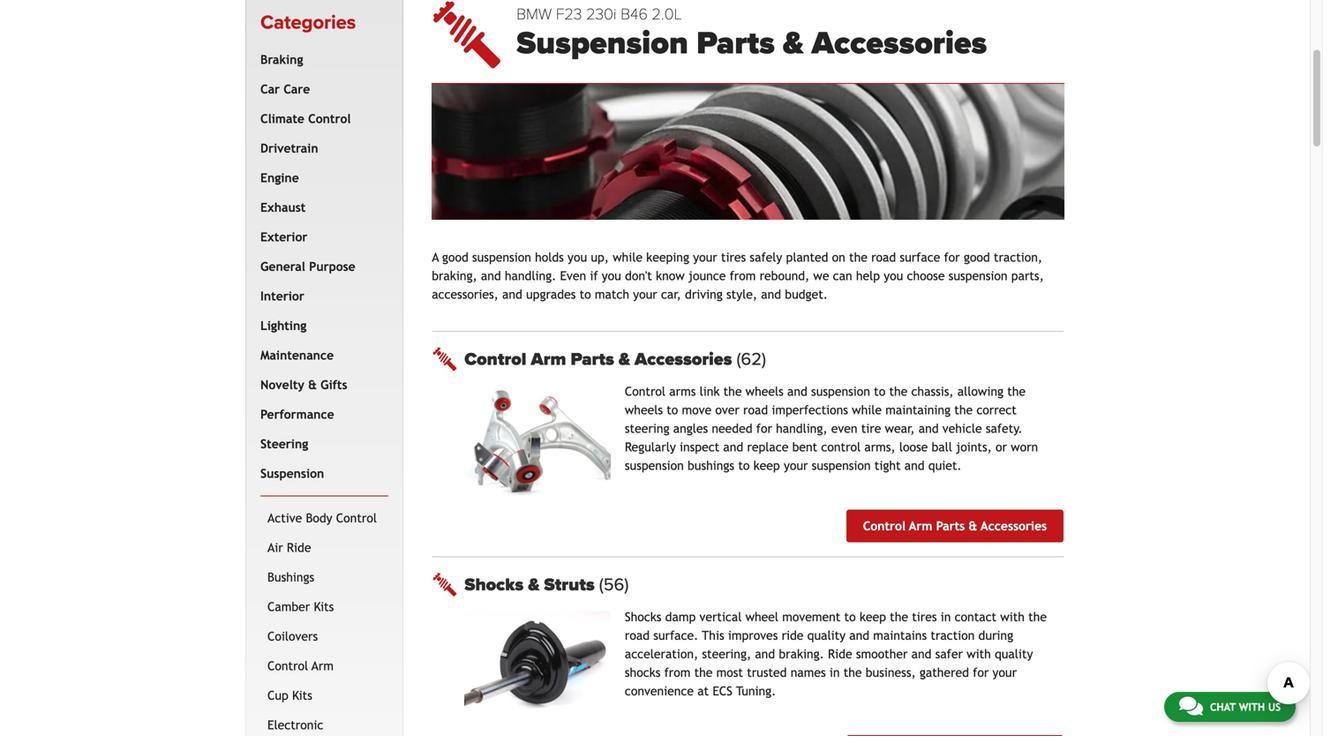Task type: locate. For each thing, give the bounding box(es) containing it.
steering
[[625, 422, 670, 436]]

2 horizontal spatial parts
[[937, 519, 965, 534]]

arm down upgrades
[[531, 349, 567, 370]]

1 horizontal spatial good
[[964, 251, 991, 265]]

bushings link
[[264, 563, 385, 592]]

you right the if
[[602, 269, 622, 283]]

tires inside a good suspension holds you up, while keeping your tires safely planted on the road surface for good traction, braking, and handling. even if you don't know jounce from rebound, we can help you choose suspension parts, accessories, and upgrades to match your car, driving style, and budget.
[[722, 251, 746, 265]]

0 horizontal spatial tires
[[722, 251, 746, 265]]

the up at
[[695, 666, 713, 680]]

your up jounce
[[693, 251, 718, 265]]

1 horizontal spatial control arm parts & accessories
[[864, 519, 1048, 534]]

2 horizontal spatial for
[[973, 666, 989, 680]]

for up replace
[[757, 422, 773, 436]]

lighting
[[261, 319, 307, 333]]

ride right the air on the bottom left of the page
[[287, 541, 311, 555]]

kits for camber kits
[[314, 600, 334, 614]]

0 vertical spatial while
[[613, 251, 643, 265]]

1 vertical spatial tires
[[913, 610, 938, 625]]

2 vertical spatial road
[[625, 629, 650, 643]]

0 vertical spatial parts
[[697, 24, 775, 63]]

accessories
[[812, 24, 988, 63], [635, 349, 733, 370], [981, 519, 1048, 534]]

road up help
[[872, 251, 897, 265]]

accessories inside bmw f23 230i b46 2.0l suspension parts & accessories
[[812, 24, 988, 63]]

with up during
[[1001, 610, 1025, 625]]

quality down during
[[995, 647, 1034, 662]]

1 vertical spatial ride
[[828, 647, 853, 662]]

1 horizontal spatial parts
[[697, 24, 775, 63]]

1 vertical spatial while
[[852, 403, 882, 417]]

1 horizontal spatial road
[[744, 403, 769, 417]]

and up trusted
[[755, 647, 776, 662]]

drivetrain link
[[257, 134, 385, 163]]

suspension
[[517, 24, 689, 63], [261, 467, 324, 481]]

1 vertical spatial arm
[[910, 519, 933, 534]]

your down during
[[993, 666, 1017, 680]]

with down during
[[967, 647, 992, 662]]

while up the don't
[[613, 251, 643, 265]]

maintains
[[874, 629, 927, 643]]

steering link
[[257, 430, 385, 459]]

& inside bmw f23 230i b46 2.0l suspension parts & accessories
[[783, 24, 804, 63]]

0 horizontal spatial with
[[967, 647, 992, 662]]

tires up jounce
[[722, 251, 746, 265]]

from inside the shocks damp vertical wheel movement to keep the tires in contact with the road surface. this improves ride quality and maintains traction during acceleration, steering, and braking. ride smoother and safer with quality shocks from the most trusted names in the business, gathered for your convenience at ecs tuning.
[[665, 666, 691, 680]]

and down loose
[[905, 459, 925, 473]]

the right "contact"
[[1029, 610, 1047, 625]]

budget.
[[785, 288, 828, 302]]

tuning.
[[737, 685, 777, 699]]

0 horizontal spatial for
[[757, 422, 773, 436]]

tires
[[722, 251, 746, 265], [913, 610, 938, 625]]

1 vertical spatial accessories
[[635, 349, 733, 370]]

shocks inside the shocks damp vertical wheel movement to keep the tires in contact with the road surface. this improves ride quality and maintains traction during acceleration, steering, and braking. ride smoother and safer with quality shocks from the most trusted names in the business, gathered for your convenience at ecs tuning.
[[625, 610, 662, 625]]

while up tire
[[852, 403, 882, 417]]

1 horizontal spatial for
[[945, 251, 961, 265]]

2 horizontal spatial arm
[[910, 519, 933, 534]]

shocks & struts link
[[465, 575, 1064, 596]]

wheels
[[746, 385, 784, 399], [625, 403, 663, 417]]

arm
[[531, 349, 567, 370], [910, 519, 933, 534], [312, 659, 334, 673]]

control arm parts & accessories link up over
[[465, 349, 1064, 370]]

suspension down control
[[812, 459, 871, 473]]

0 vertical spatial quality
[[808, 629, 846, 643]]

movement
[[783, 610, 841, 625]]

0 vertical spatial with
[[1001, 610, 1025, 625]]

kits
[[314, 600, 334, 614], [292, 689, 313, 703]]

2 vertical spatial accessories
[[981, 519, 1048, 534]]

1 horizontal spatial suspension
[[517, 24, 689, 63]]

exterior
[[261, 230, 308, 244]]

0 vertical spatial for
[[945, 251, 961, 265]]

to down the if
[[580, 288, 591, 302]]

the right on
[[850, 251, 868, 265]]

suspension up imperfections
[[812, 385, 871, 399]]

keep inside control arms link the wheels and suspension to the chassis, allowing the wheels to move over road imperfections while maintaining the correct steering angles needed for handling, even tire wear, and vehicle safety. regularly inspect and replace bent control arms, loose ball joints, or worn suspension bushings to keep your suspension tight and quiet.
[[754, 459, 781, 473]]

control arm parts & accessories link down quiet.
[[847, 510, 1064, 543]]

control arms link the wheels and suspension to the chassis, allowing the wheels to move over road imperfections while maintaining the correct steering angles needed for handling, even tire wear, and vehicle safety. regularly inspect and replace bent control arms, loose ball joints, or worn suspension bushings to keep your suspension tight and quiet.
[[625, 385, 1039, 473]]

0 vertical spatial kits
[[314, 600, 334, 614]]

upgrades
[[526, 288, 576, 302]]

kits right "cup"
[[292, 689, 313, 703]]

1 vertical spatial shocks
[[625, 610, 662, 625]]

holds
[[535, 251, 564, 265]]

suspension down steering
[[261, 467, 324, 481]]

0 vertical spatial accessories
[[812, 24, 988, 63]]

0 horizontal spatial kits
[[292, 689, 313, 703]]

arm inside suspension subcategories element
[[312, 659, 334, 673]]

suspension down "230i"
[[517, 24, 689, 63]]

coilovers link
[[264, 622, 385, 652]]

0 vertical spatial suspension
[[517, 24, 689, 63]]

1 vertical spatial keep
[[860, 610, 887, 625]]

0 horizontal spatial road
[[625, 629, 650, 643]]

0 horizontal spatial good
[[442, 251, 469, 265]]

0 vertical spatial keep
[[754, 459, 781, 473]]

1 vertical spatial control arm parts & accessories
[[864, 519, 1048, 534]]

in up traction
[[941, 610, 952, 625]]

in
[[941, 610, 952, 625], [830, 666, 840, 680]]

surface
[[900, 251, 941, 265]]

control down accessories,
[[465, 349, 527, 370]]

control right body on the left
[[336, 511, 377, 525]]

to right movement
[[845, 610, 856, 625]]

you right help
[[884, 269, 904, 283]]

keep up maintains
[[860, 610, 887, 625]]

0 vertical spatial ride
[[287, 541, 311, 555]]

1 vertical spatial for
[[757, 422, 773, 436]]

1 vertical spatial road
[[744, 403, 769, 417]]

arm down coilovers link
[[312, 659, 334, 673]]

0 horizontal spatial parts
[[571, 349, 615, 370]]

categories
[[261, 11, 356, 34]]

0 horizontal spatial control arm parts & accessories
[[465, 349, 737, 370]]

drivetrain
[[261, 141, 318, 155]]

1 horizontal spatial keep
[[860, 610, 887, 625]]

0 horizontal spatial shocks
[[465, 575, 524, 596]]

trusted
[[747, 666, 787, 680]]

safer
[[936, 647, 964, 662]]

1 horizontal spatial shocks
[[625, 610, 662, 625]]

suspension down regularly at bottom
[[625, 459, 684, 473]]

0 horizontal spatial from
[[665, 666, 691, 680]]

1 good from the left
[[442, 251, 469, 265]]

ride inside suspension subcategories element
[[287, 541, 311, 555]]

smoother
[[857, 647, 908, 662]]

2 horizontal spatial road
[[872, 251, 897, 265]]

0 horizontal spatial while
[[613, 251, 643, 265]]

1 horizontal spatial kits
[[314, 600, 334, 614]]

0 horizontal spatial ride
[[287, 541, 311, 555]]

0 vertical spatial in
[[941, 610, 952, 625]]

even
[[560, 269, 587, 283]]

while inside control arms link the wheels and suspension to the chassis, allowing the wheels to move over road imperfections while maintaining the correct steering angles needed for handling, even tire wear, and vehicle safety. regularly inspect and replace bent control arms, loose ball joints, or worn suspension bushings to keep your suspension tight and quiet.
[[852, 403, 882, 417]]

0 vertical spatial arm
[[531, 349, 567, 370]]

quality down movement
[[808, 629, 846, 643]]

1 vertical spatial suspension
[[261, 467, 324, 481]]

your down the don't
[[633, 288, 658, 302]]

wheel
[[746, 610, 779, 625]]

0 vertical spatial road
[[872, 251, 897, 265]]

1 horizontal spatial quality
[[995, 647, 1034, 662]]

wheels up steering
[[625, 403, 663, 417]]

and up smoother
[[850, 629, 870, 643]]

good up braking,
[[442, 251, 469, 265]]

care
[[284, 82, 310, 96]]

for
[[945, 251, 961, 265], [757, 422, 773, 436], [973, 666, 989, 680]]

tires up maintains
[[913, 610, 938, 625]]

road
[[872, 251, 897, 265], [744, 403, 769, 417], [625, 629, 650, 643]]

us
[[1269, 701, 1282, 714]]

arm down quiet.
[[910, 519, 933, 534]]

interior
[[261, 289, 305, 303]]

0 vertical spatial control arm parts & accessories link
[[465, 349, 1064, 370]]

a
[[432, 251, 439, 265]]

link
[[700, 385, 720, 399]]

correct
[[977, 403, 1017, 417]]

0 vertical spatial shocks
[[465, 575, 524, 596]]

you up even
[[568, 251, 587, 265]]

gifts
[[321, 378, 348, 392]]

shocks left struts at the left
[[465, 575, 524, 596]]

control arm parts & accessories link
[[465, 349, 1064, 370], [847, 510, 1064, 543]]

parts
[[697, 24, 775, 63], [571, 349, 615, 370], [937, 519, 965, 534]]

with left us
[[1240, 701, 1266, 714]]

control arm parts & accessories thumbnail image image
[[465, 386, 611, 496]]

car care
[[261, 82, 310, 96]]

1 horizontal spatial in
[[941, 610, 952, 625]]

for inside a good suspension holds you up, while keeping your tires safely planted on the road surface for good traction, braking, and handling. even if you don't know jounce from rebound, we can help you choose suspension parts, accessories, and upgrades to match your car, driving style, and budget.
[[945, 251, 961, 265]]

to down arms
[[667, 403, 679, 417]]

active body control
[[268, 511, 377, 525]]

1 vertical spatial with
[[967, 647, 992, 662]]

help
[[857, 269, 881, 283]]

the inside a good suspension holds you up, while keeping your tires safely planted on the road surface for good traction, braking, and handling. even if you don't know jounce from rebound, we can help you choose suspension parts, accessories, and upgrades to match your car, driving style, and budget.
[[850, 251, 868, 265]]

2 vertical spatial with
[[1240, 701, 1266, 714]]

1 horizontal spatial you
[[602, 269, 622, 283]]

1 vertical spatial kits
[[292, 689, 313, 703]]

ride
[[287, 541, 311, 555], [828, 647, 853, 662]]

most
[[717, 666, 744, 680]]

to down replace
[[739, 459, 750, 473]]

novelty & gifts link
[[257, 370, 385, 400]]

good left traction,
[[964, 251, 991, 265]]

car
[[261, 82, 280, 96]]

kits for cup kits
[[292, 689, 313, 703]]

lighting link
[[257, 311, 385, 341]]

wear,
[[885, 422, 915, 436]]

arm for the topmost control arm parts & accessories link
[[531, 349, 567, 370]]

the up vehicle
[[955, 403, 973, 417]]

arms
[[670, 385, 696, 399]]

choose
[[908, 269, 945, 283]]

0 horizontal spatial arm
[[312, 659, 334, 673]]

0 vertical spatial from
[[730, 269, 756, 283]]

parts inside bmw f23 230i b46 2.0l suspension parts & accessories
[[697, 24, 775, 63]]

bushings
[[268, 570, 315, 585]]

match
[[595, 288, 630, 302]]

bent
[[793, 440, 818, 455]]

control down car care "link"
[[308, 112, 351, 126]]

for right surface
[[945, 251, 961, 265]]

0 horizontal spatial keep
[[754, 459, 781, 473]]

keep down replace
[[754, 459, 781, 473]]

0 vertical spatial tires
[[722, 251, 746, 265]]

purpose
[[309, 259, 356, 274]]

1 horizontal spatial tires
[[913, 610, 938, 625]]

and down rebound,
[[762, 288, 782, 302]]

from down the acceleration,
[[665, 666, 691, 680]]

ride inside the shocks damp vertical wheel movement to keep the tires in contact with the road surface. this improves ride quality and maintains traction during acceleration, steering, and braking. ride smoother and safer with quality shocks from the most trusted names in the business, gathered for your convenience at ecs tuning.
[[828, 647, 853, 662]]

exterior link
[[257, 222, 385, 252]]

car care link
[[257, 74, 385, 104]]

chat with us link
[[1165, 692, 1297, 722]]

1 vertical spatial from
[[665, 666, 691, 680]]

2 horizontal spatial with
[[1240, 701, 1266, 714]]

maintenance link
[[257, 341, 385, 370]]

1 vertical spatial wheels
[[625, 403, 663, 417]]

road inside control arms link the wheels and suspension to the chassis, allowing the wheels to move over road imperfections while maintaining the correct steering angles needed for handling, even tire wear, and vehicle safety. regularly inspect and replace bent control arms, loose ball joints, or worn suspension bushings to keep your suspension tight and quiet.
[[744, 403, 769, 417]]

1 horizontal spatial arm
[[531, 349, 567, 370]]

in right names
[[830, 666, 840, 680]]

safety.
[[986, 422, 1023, 436]]

f23
[[556, 5, 582, 24]]

general purpose
[[261, 259, 356, 274]]

road up the acceleration,
[[625, 629, 650, 643]]

2 vertical spatial for
[[973, 666, 989, 680]]

control up steering
[[625, 385, 666, 399]]

1 horizontal spatial ride
[[828, 647, 853, 662]]

contact
[[955, 610, 997, 625]]

camber kits
[[268, 600, 334, 614]]

vehicle
[[943, 422, 983, 436]]

2 vertical spatial parts
[[937, 519, 965, 534]]

for right gathered
[[973, 666, 989, 680]]

control arm parts & accessories down quiet.
[[864, 519, 1048, 534]]

road right over
[[744, 403, 769, 417]]

shocks left damp
[[625, 610, 662, 625]]

1 horizontal spatial while
[[852, 403, 882, 417]]

your inside control arms link the wheels and suspension to the chassis, allowing the wheels to move over road imperfections while maintaining the correct steering angles needed for handling, even tire wear, and vehicle safety. regularly inspect and replace bent control arms, loose ball joints, or worn suspension bushings to keep your suspension tight and quiet.
[[784, 459, 809, 473]]

to
[[580, 288, 591, 302], [875, 385, 886, 399], [667, 403, 679, 417], [739, 459, 750, 473], [845, 610, 856, 625]]

while
[[613, 251, 643, 265], [852, 403, 882, 417]]

shocks
[[465, 575, 524, 596], [625, 610, 662, 625]]

tire
[[862, 422, 882, 436]]

control up cup kits
[[268, 659, 308, 673]]

2 horizontal spatial you
[[884, 269, 904, 283]]

0 horizontal spatial wheels
[[625, 403, 663, 417]]

your down bent
[[784, 459, 809, 473]]

from up the style,
[[730, 269, 756, 283]]

business,
[[866, 666, 916, 680]]

climate control
[[261, 112, 351, 126]]

the up maintains
[[890, 610, 909, 625]]

during
[[979, 629, 1014, 643]]

2 vertical spatial arm
[[312, 659, 334, 673]]

with
[[1001, 610, 1025, 625], [967, 647, 992, 662], [1240, 701, 1266, 714]]

1 horizontal spatial from
[[730, 269, 756, 283]]

control arm parts & accessories down "match"
[[465, 349, 737, 370]]

and
[[481, 269, 501, 283], [503, 288, 523, 302], [762, 288, 782, 302], [788, 385, 808, 399], [919, 422, 939, 436], [724, 440, 744, 455], [905, 459, 925, 473], [850, 629, 870, 643], [755, 647, 776, 662], [912, 647, 932, 662]]

1 vertical spatial in
[[830, 666, 840, 680]]

wheels up imperfections
[[746, 385, 784, 399]]

surface.
[[654, 629, 699, 643]]

1 horizontal spatial wheels
[[746, 385, 784, 399]]

kits down bushings link in the left bottom of the page
[[314, 600, 334, 614]]

car,
[[661, 288, 682, 302]]

control inside "link"
[[336, 511, 377, 525]]

active
[[268, 511, 302, 525]]

ride right the 'braking.' on the bottom of page
[[828, 647, 853, 662]]

shocks
[[625, 666, 661, 680]]

convenience
[[625, 685, 694, 699]]



Task type: vqa. For each thing, say whether or not it's contained in the screenshot.
are inside the This Product Is Covered By Our Lifetime Replacement Program Products protected by our Lifetime Replacement Program are covered for as long as you own the product, no need to worry about an expiration date. Purchase your products and enjoy some worry-free motoring, knowing we've got you covered.
no



Task type: describe. For each thing, give the bounding box(es) containing it.
safely
[[750, 251, 783, 265]]

camber kits link
[[264, 592, 385, 622]]

climate control link
[[257, 104, 385, 134]]

suspension up handling.
[[472, 251, 532, 265]]

engine
[[261, 171, 299, 185]]

driving
[[685, 288, 723, 302]]

1 horizontal spatial with
[[1001, 610, 1025, 625]]

body
[[306, 511, 333, 525]]

chat
[[1211, 701, 1237, 714]]

suspension down traction,
[[949, 269, 1008, 283]]

electronic
[[268, 718, 323, 732]]

vertical
[[700, 610, 742, 625]]

handling,
[[776, 422, 828, 436]]

from inside a good suspension holds you up, while keeping your tires safely planted on the road surface for good traction, braking, and handling. even if you don't know jounce from rebound, we can help you choose suspension parts, accessories, and upgrades to match your car, driving style, and budget.
[[730, 269, 756, 283]]

the down smoother
[[844, 666, 862, 680]]

ecs
[[713, 685, 733, 699]]

your inside the shocks damp vertical wheel movement to keep the tires in contact with the road surface. this improves ride quality and maintains traction during acceleration, steering, and braking. ride smoother and safer with quality shocks from the most trusted names in the business, gathered for your convenience at ecs tuning.
[[993, 666, 1017, 680]]

shocks for shocks damp vertical wheel movement to keep the tires in contact with the road surface. this improves ride quality and maintains traction during acceleration, steering, and braking. ride smoother and safer with quality shocks from the most trusted names in the business, gathered for your convenience at ecs tuning.
[[625, 610, 662, 625]]

1 vertical spatial quality
[[995, 647, 1034, 662]]

novelty & gifts
[[261, 378, 348, 392]]

shocks & struts thumbnail image image
[[465, 612, 611, 722]]

air ride link
[[264, 533, 385, 563]]

air ride
[[268, 541, 311, 555]]

arm for control arm parts & accessories link to the bottom
[[910, 519, 933, 534]]

quiet.
[[929, 459, 962, 473]]

inspect
[[680, 440, 720, 455]]

control down tight
[[864, 519, 906, 534]]

at
[[698, 685, 709, 699]]

suspension parts & accessories banner image image
[[432, 84, 1065, 220]]

handling.
[[505, 269, 557, 283]]

arm for control arm link
[[312, 659, 334, 673]]

and down handling.
[[503, 288, 523, 302]]

gathered
[[920, 666, 970, 680]]

the up maintaining
[[890, 385, 908, 399]]

and up accessories,
[[481, 269, 501, 283]]

230i
[[587, 5, 617, 24]]

to up tire
[[875, 385, 886, 399]]

suspension inside bmw f23 230i b46 2.0l suspension parts & accessories
[[517, 24, 689, 63]]

needed
[[712, 422, 753, 436]]

while inside a good suspension holds you up, while keeping your tires safely planted on the road surface for good traction, braking, and handling. even if you don't know jounce from rebound, we can help you choose suspension parts, accessories, and upgrades to match your car, driving style, and budget.
[[613, 251, 643, 265]]

the up over
[[724, 385, 742, 399]]

bmw
[[517, 5, 552, 24]]

braking.
[[779, 647, 825, 662]]

tires inside the shocks damp vertical wheel movement to keep the tires in contact with the road surface. this improves ride quality and maintains traction during acceleration, steering, and braking. ride smoother and safer with quality shocks from the most trusted names in the business, gathered for your convenience at ecs tuning.
[[913, 610, 938, 625]]

and down needed
[[724, 440, 744, 455]]

bushings
[[688, 459, 735, 473]]

and up imperfections
[[788, 385, 808, 399]]

chassis,
[[912, 385, 954, 399]]

names
[[791, 666, 826, 680]]

ball
[[932, 440, 953, 455]]

shocks damp vertical wheel movement to keep the tires in contact with the road surface. this improves ride quality and maintains traction during acceleration, steering, and braking. ride smoother and safer with quality shocks from the most trusted names in the business, gathered for your convenience at ecs tuning.
[[625, 610, 1047, 699]]

acceleration,
[[625, 647, 699, 662]]

1 vertical spatial parts
[[571, 349, 615, 370]]

engine link
[[257, 163, 385, 193]]

0 vertical spatial control arm parts & accessories
[[465, 349, 737, 370]]

allowing
[[958, 385, 1004, 399]]

damp
[[666, 610, 696, 625]]

rebound,
[[760, 269, 810, 283]]

jounce
[[689, 269, 726, 283]]

if
[[590, 269, 598, 283]]

suspension subcategories element
[[261, 496, 389, 737]]

2.0l
[[652, 5, 682, 24]]

cup kits
[[268, 689, 313, 703]]

steering
[[261, 437, 308, 451]]

control arm
[[268, 659, 334, 673]]

coilovers
[[268, 630, 318, 644]]

cup
[[268, 689, 289, 703]]

style,
[[727, 288, 758, 302]]

keep inside the shocks damp vertical wheel movement to keep the tires in contact with the road surface. this improves ride quality and maintains traction during acceleration, steering, and braking. ride smoother and safer with quality shocks from the most trusted names in the business, gathered for your convenience at ecs tuning.
[[860, 610, 887, 625]]

air
[[268, 541, 283, 555]]

regularly
[[625, 440, 676, 455]]

control
[[822, 440, 861, 455]]

for inside the shocks damp vertical wheel movement to keep the tires in contact with the road surface. this improves ride quality and maintains traction during acceleration, steering, and braking. ride smoother and safer with quality shocks from the most trusted names in the business, gathered for your convenience at ecs tuning.
[[973, 666, 989, 680]]

worn
[[1011, 440, 1039, 455]]

control arm link
[[264, 652, 385, 681]]

2 good from the left
[[964, 251, 991, 265]]

accessories,
[[432, 288, 499, 302]]

bmw f23 230i b46 2.0l suspension parts & accessories
[[517, 5, 988, 63]]

the up "correct"
[[1008, 385, 1026, 399]]

road inside the shocks damp vertical wheel movement to keep the tires in contact with the road surface. this improves ride quality and maintains traction during acceleration, steering, and braking. ride smoother and safer with quality shocks from the most trusted names in the business, gathered for your convenience at ecs tuning.
[[625, 629, 650, 643]]

and left safer
[[912, 647, 932, 662]]

on
[[833, 251, 846, 265]]

to inside the shocks damp vertical wheel movement to keep the tires in contact with the road surface. this improves ride quality and maintains traction during acceleration, steering, and braking. ride smoother and safer with quality shocks from the most trusted names in the business, gathered for your convenience at ecs tuning.
[[845, 610, 856, 625]]

performance
[[261, 407, 334, 422]]

struts
[[544, 575, 595, 596]]

move
[[682, 403, 712, 417]]

to inside a good suspension holds you up, while keeping your tires safely planted on the road surface for good traction, braking, and handling. even if you don't know jounce from rebound, we can help you choose suspension parts, accessories, and upgrades to match your car, driving style, and budget.
[[580, 288, 591, 302]]

braking,
[[432, 269, 478, 283]]

electronic link
[[264, 711, 385, 737]]

and down maintaining
[[919, 422, 939, 436]]

planted
[[786, 251, 829, 265]]

even
[[832, 422, 858, 436]]

exhaust
[[261, 200, 306, 214]]

ride
[[782, 629, 804, 643]]

braking
[[261, 52, 303, 67]]

steering,
[[702, 647, 752, 662]]

exhaust link
[[257, 193, 385, 222]]

0 vertical spatial wheels
[[746, 385, 784, 399]]

control inside control arms link the wheels and suspension to the chassis, allowing the wheels to move over road imperfections while maintaining the correct steering angles needed for handling, even tire wear, and vehicle safety. regularly inspect and replace bent control arms, loose ball joints, or worn suspension bushings to keep your suspension tight and quiet.
[[625, 385, 666, 399]]

for inside control arms link the wheels and suspension to the chassis, allowing the wheels to move over road imperfections while maintaining the correct steering angles needed for handling, even tire wear, and vehicle safety. regularly inspect and replace bent control arms, loose ball joints, or worn suspension bushings to keep your suspension tight and quiet.
[[757, 422, 773, 436]]

road inside a good suspension holds you up, while keeping your tires safely planted on the road surface for good traction, braking, and handling. even if you don't know jounce from rebound, we can help you choose suspension parts, accessories, and upgrades to match your car, driving style, and budget.
[[872, 251, 897, 265]]

shocks for shocks & struts
[[465, 575, 524, 596]]

0 horizontal spatial you
[[568, 251, 587, 265]]

comments image
[[1180, 696, 1204, 717]]

traction
[[931, 629, 975, 643]]

with inside chat with us link
[[1240, 701, 1266, 714]]

cup kits link
[[264, 681, 385, 711]]

keeping
[[647, 251, 690, 265]]

replace
[[748, 440, 789, 455]]

novelty
[[261, 378, 305, 392]]

know
[[656, 269, 685, 283]]

0 horizontal spatial in
[[830, 666, 840, 680]]

1 vertical spatial control arm parts & accessories link
[[847, 510, 1064, 543]]

parts,
[[1012, 269, 1045, 283]]

0 horizontal spatial suspension
[[261, 467, 324, 481]]

up,
[[591, 251, 609, 265]]

arms,
[[865, 440, 896, 455]]

0 horizontal spatial quality
[[808, 629, 846, 643]]



